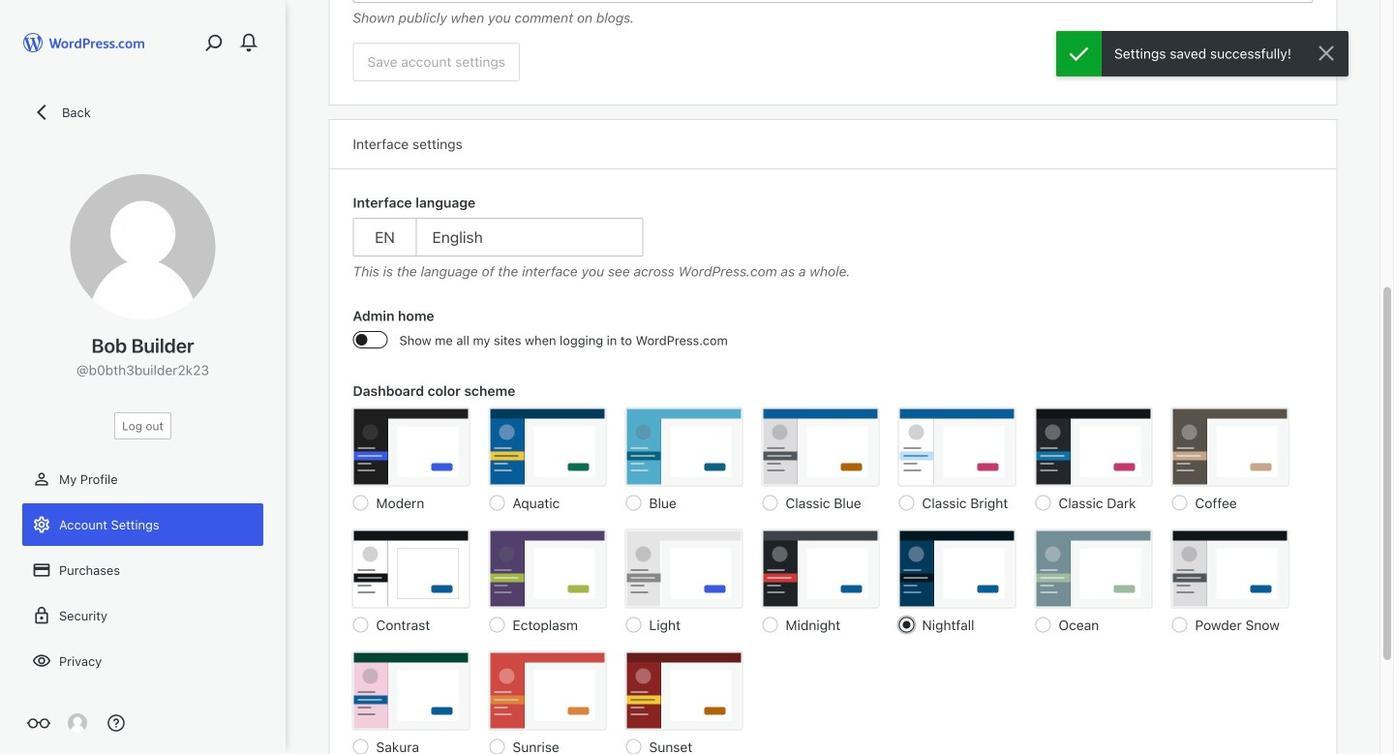 Task type: locate. For each thing, give the bounding box(es) containing it.
nightfall image
[[899, 530, 1016, 608]]

ocean image
[[1036, 530, 1152, 608]]

credit_card image
[[32, 561, 51, 580]]

settings image
[[32, 515, 51, 535]]

None radio
[[353, 495, 369, 511], [490, 495, 505, 511], [763, 495, 778, 511], [1036, 495, 1052, 511], [353, 618, 369, 633], [490, 618, 505, 633], [626, 618, 642, 633], [763, 618, 778, 633], [1036, 618, 1052, 633], [490, 740, 505, 755], [353, 495, 369, 511], [490, 495, 505, 511], [763, 495, 778, 511], [1036, 495, 1052, 511], [353, 618, 369, 633], [490, 618, 505, 633], [626, 618, 642, 633], [763, 618, 778, 633], [1036, 618, 1052, 633], [490, 740, 505, 755]]

dismiss image
[[1315, 42, 1339, 65]]

classic bright image
[[899, 408, 1016, 486]]

None url field
[[353, 0, 1314, 3]]

sakura image
[[353, 652, 469, 730]]

None radio
[[626, 495, 642, 511], [899, 495, 915, 511], [1173, 495, 1188, 511], [899, 618, 915, 633], [1173, 618, 1188, 633], [353, 740, 369, 755], [626, 740, 642, 755], [626, 495, 642, 511], [899, 495, 915, 511], [1173, 495, 1188, 511], [899, 618, 915, 633], [1173, 618, 1188, 633], [353, 740, 369, 755], [626, 740, 642, 755]]

aquatic image
[[490, 408, 606, 486]]

bob builder image
[[70, 174, 216, 320]]

classic dark image
[[1036, 408, 1152, 486]]

modern image
[[353, 408, 469, 486]]

light image
[[626, 530, 742, 608]]

group
[[353, 0, 1314, 28], [353, 193, 1314, 282], [353, 306, 1314, 362], [353, 381, 1314, 755]]

sunset image
[[626, 652, 742, 730]]



Task type: vqa. For each thing, say whether or not it's contained in the screenshot.
Aquatic image
yes



Task type: describe. For each thing, give the bounding box(es) containing it.
lock image
[[32, 606, 51, 626]]

2 group from the top
[[353, 193, 1314, 282]]

classic blue image
[[763, 408, 879, 486]]

coffee image
[[1173, 408, 1289, 486]]

notice status
[[1057, 31, 1349, 77]]

blue image
[[626, 408, 742, 486]]

sunrise image
[[490, 652, 606, 730]]

person image
[[32, 470, 51, 489]]

visibility image
[[32, 652, 51, 671]]

midnight image
[[763, 530, 879, 608]]

ectoplasm image
[[490, 530, 606, 608]]

4 group from the top
[[353, 381, 1314, 755]]

contrast image
[[353, 530, 469, 608]]

reader image
[[27, 712, 50, 735]]

powder snow image
[[1173, 530, 1289, 608]]

bob builder image
[[68, 714, 87, 733]]

3 group from the top
[[353, 306, 1314, 362]]

1 group from the top
[[353, 0, 1314, 28]]



